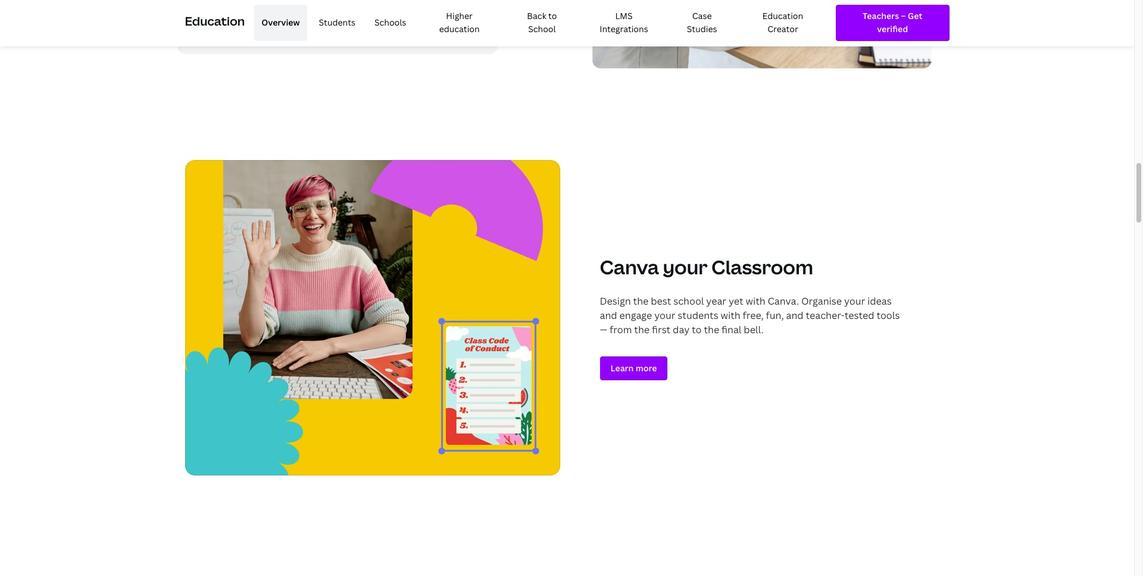 Task type: vqa. For each thing, say whether or not it's contained in the screenshot.
by
no



Task type: locate. For each thing, give the bounding box(es) containing it.
0 horizontal spatial canva
[[242, 12, 271, 25]]

menu bar
[[250, 5, 827, 41]]

creation.
[[313, 0, 354, 11]]

tested
[[845, 309, 875, 322]]

1 vertical spatial students
[[319, 17, 356, 28]]

students down creation.
[[319, 17, 356, 28]]

1 horizontal spatial students
[[356, 0, 398, 11]]

1 horizontal spatial with
[[746, 295, 766, 308]]

to down students
[[692, 324, 702, 337]]

classroom
[[712, 255, 814, 280]]

1 horizontal spatial education
[[763, 10, 804, 21]]

0 vertical spatial to
[[549, 10, 557, 21]]

0 vertical spatial canva
[[242, 12, 271, 25]]

and
[[339, 26, 356, 39], [600, 309, 618, 322], [787, 309, 804, 322]]

back to school
[[527, 10, 557, 35]]

with up final
[[721, 309, 741, 322]]

bell.
[[744, 324, 764, 337]]

0 horizontal spatial and
[[339, 26, 356, 39]]

0 horizontal spatial education
[[185, 13, 245, 29]]

about
[[246, 0, 273, 11]]

tools
[[877, 309, 900, 322]]

menu bar containing higher education
[[250, 5, 827, 41]]

0 horizontal spatial students
[[319, 17, 356, 28]]

students
[[356, 0, 398, 11], [319, 17, 356, 28]]

canva
[[242, 12, 271, 25], [600, 255, 659, 280]]

1 vertical spatial from
[[610, 324, 632, 337]]

ideas
[[868, 295, 892, 308]]

the
[[634, 295, 649, 308], [635, 324, 650, 337], [704, 324, 720, 337]]

first
[[652, 324, 671, 337]]

school
[[528, 23, 556, 35]]

your up first
[[655, 309, 676, 322]]

with up free,
[[746, 295, 766, 308]]

to right 'back'
[[549, 10, 557, 21]]

overview
[[262, 17, 300, 28]]

the down students
[[704, 324, 720, 337]]

from inside it's not just about teacher creation. students can demonstrate learning in canva through different formats - from creating group projects, videos, posters, and more.
[[399, 12, 421, 25]]

your
[[663, 255, 708, 280], [845, 295, 866, 308], [655, 309, 676, 322]]

education creator link
[[740, 5, 827, 41]]

0 vertical spatial from
[[399, 12, 421, 25]]

2 horizontal spatial and
[[787, 309, 804, 322]]

case studies
[[687, 10, 717, 35]]

with
[[746, 295, 766, 308], [721, 309, 741, 322]]

projects,
[[221, 26, 262, 39]]

list of some integrations canva works with image
[[185, 160, 560, 476]]

through
[[273, 12, 310, 25]]

and down canva.
[[787, 309, 804, 322]]

posters,
[[299, 26, 336, 39]]

higher
[[446, 10, 473, 21]]

from
[[399, 12, 421, 25], [610, 324, 632, 337]]

education
[[439, 23, 480, 35]]

day
[[673, 324, 690, 337]]

your up tested
[[845, 295, 866, 308]]

0 vertical spatial with
[[746, 295, 766, 308]]

canva inside it's not just about teacher creation. students can demonstrate learning in canva through different formats - from creating group projects, videos, posters, and more.
[[242, 12, 271, 25]]

education for education creator
[[763, 10, 804, 21]]

your up school
[[663, 255, 708, 280]]

1 vertical spatial to
[[692, 324, 702, 337]]

canva up design
[[600, 255, 659, 280]]

students inside students link
[[319, 17, 356, 28]]

to inside back to school
[[549, 10, 557, 21]]

1 vertical spatial canva
[[600, 255, 659, 280]]

1 horizontal spatial from
[[610, 324, 632, 337]]

to
[[549, 10, 557, 21], [692, 324, 702, 337]]

0 horizontal spatial with
[[721, 309, 741, 322]]

and down different
[[339, 26, 356, 39]]

education down not at left
[[185, 13, 245, 29]]

education element
[[185, 0, 950, 46]]

education for education
[[185, 13, 245, 29]]

0 horizontal spatial to
[[549, 10, 557, 21]]

lms
[[616, 10, 633, 21]]

canva down about
[[242, 12, 271, 25]]

0 vertical spatial your
[[663, 255, 708, 280]]

0 horizontal spatial from
[[399, 12, 421, 25]]

menu bar inside education element
[[250, 5, 827, 41]]

design the best school year yet with canva. organise your ideas and engage your students with free, fun, and teacher-tested tools — from the first day to the final bell.
[[600, 295, 900, 337]]

yet
[[729, 295, 744, 308]]

and up —
[[600, 309, 618, 322]]

the down engage
[[635, 324, 650, 337]]

1 vertical spatial your
[[845, 295, 866, 308]]

0 vertical spatial students
[[356, 0, 398, 11]]

1 vertical spatial with
[[721, 309, 741, 322]]

students up formats
[[356, 0, 398, 11]]

case studies link
[[670, 5, 735, 41]]

higher education link
[[418, 5, 501, 41]]

education
[[763, 10, 804, 21], [185, 13, 245, 29]]

education up "creator"
[[763, 10, 804, 21]]

in
[[232, 12, 240, 25]]

group
[[192, 26, 219, 39]]

from right —
[[610, 324, 632, 337]]

from down can
[[399, 12, 421, 25]]

and inside it's not just about teacher creation. students can demonstrate learning in canva through different formats - from creating group projects, videos, posters, and more.
[[339, 26, 356, 39]]

1 horizontal spatial to
[[692, 324, 702, 337]]

the up engage
[[634, 295, 649, 308]]

free,
[[743, 309, 764, 322]]



Task type: describe. For each thing, give the bounding box(es) containing it.
it's
[[192, 0, 206, 11]]

formats
[[354, 12, 391, 25]]

2 vertical spatial your
[[655, 309, 676, 322]]

demonstrate
[[419, 0, 478, 11]]

learning
[[192, 12, 229, 25]]

overview link
[[254, 5, 307, 41]]

more.
[[358, 26, 385, 39]]

it's not just about teacher creation. students can demonstrate learning in canva through different formats - from creating group projects, videos, posters, and more.
[[192, 0, 478, 39]]

final
[[722, 324, 742, 337]]

teachers – get verified image
[[847, 10, 939, 36]]

back to school link
[[506, 5, 579, 41]]

not
[[208, 0, 224, 11]]

students link
[[312, 5, 363, 41]]

just
[[226, 0, 243, 11]]

lms integrations link
[[584, 5, 665, 41]]

design
[[600, 295, 631, 308]]

back
[[527, 10, 547, 21]]

-
[[393, 12, 397, 25]]

year
[[707, 295, 727, 308]]

engage
[[620, 309, 652, 322]]

case
[[693, 10, 712, 21]]

lms integrations
[[600, 10, 649, 35]]

—
[[600, 324, 608, 337]]

schools link
[[367, 5, 414, 41]]

integrations
[[600, 23, 649, 35]]

teacher
[[275, 0, 311, 11]]

fun,
[[766, 309, 784, 322]]

to inside the design the best school year yet with canva. organise your ideas and engage your students with free, fun, and teacher-tested tools — from the first day to the final bell.
[[692, 324, 702, 337]]

higher education
[[439, 10, 480, 35]]

1 horizontal spatial canva
[[600, 255, 659, 280]]

different
[[312, 12, 352, 25]]

canva your classroom
[[600, 255, 814, 280]]

school
[[674, 295, 704, 308]]

1 horizontal spatial and
[[600, 309, 618, 322]]

canva.
[[768, 295, 799, 308]]

education creator
[[763, 10, 804, 35]]

schools
[[375, 17, 406, 28]]

best
[[651, 295, 672, 308]]

organise
[[802, 295, 842, 308]]

students inside it's not just about teacher creation. students can demonstrate learning in canva through different formats - from creating group projects, videos, posters, and more.
[[356, 0, 398, 11]]

studies
[[687, 23, 717, 35]]

videos,
[[264, 26, 297, 39]]

from inside the design the best school year yet with canva. organise your ideas and engage your students with free, fun, and teacher-tested tools — from the first day to the final bell.
[[610, 324, 632, 337]]

creator
[[768, 23, 799, 35]]

creating
[[424, 12, 461, 25]]

students
[[678, 309, 719, 322]]

teacher-
[[806, 309, 845, 322]]

can
[[400, 0, 416, 11]]



